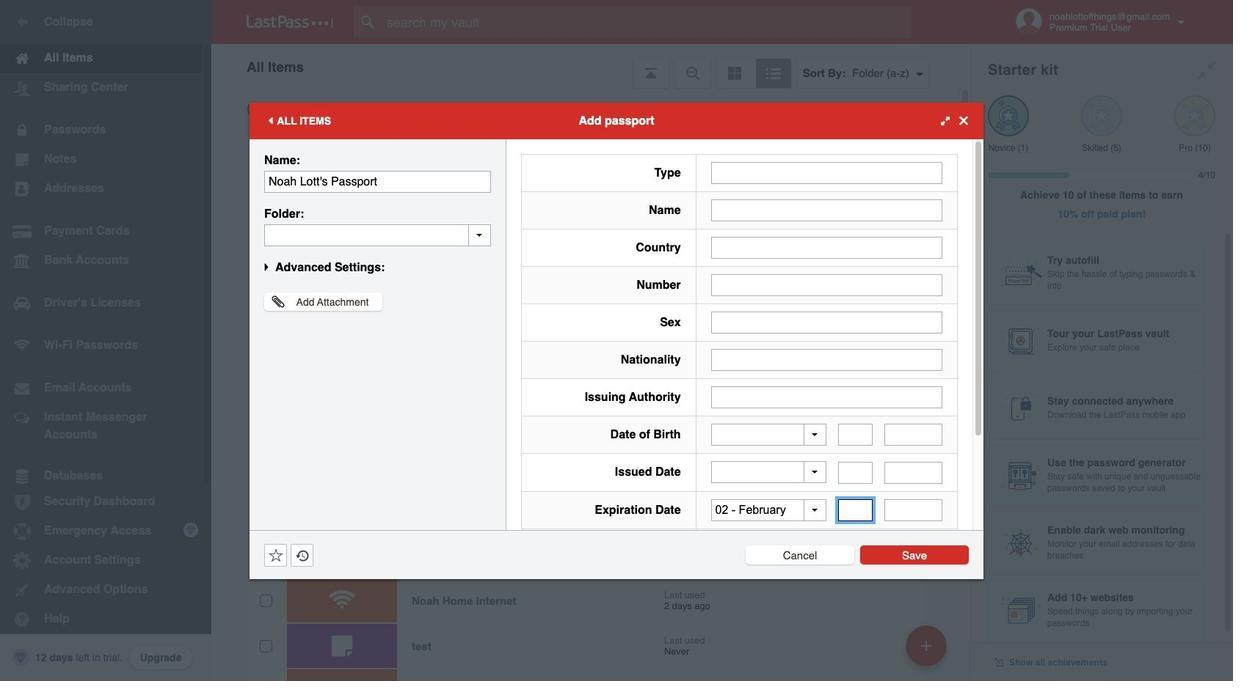 Task type: locate. For each thing, give the bounding box(es) containing it.
Search search field
[[354, 6, 940, 38]]

dialog
[[250, 102, 984, 636]]

None text field
[[711, 162, 943, 184], [264, 171, 491, 193], [711, 199, 943, 221], [711, 237, 943, 259], [711, 274, 943, 296], [711, 312, 943, 334], [711, 349, 943, 371], [711, 386, 943, 408], [885, 424, 942, 446], [838, 462, 873, 484], [711, 162, 943, 184], [264, 171, 491, 193], [711, 199, 943, 221], [711, 237, 943, 259], [711, 274, 943, 296], [711, 312, 943, 334], [711, 349, 943, 371], [711, 386, 943, 408], [885, 424, 942, 446], [838, 462, 873, 484]]

vault options navigation
[[211, 44, 970, 88]]

None text field
[[264, 224, 491, 246], [838, 424, 873, 446], [885, 462, 942, 484], [838, 500, 873, 522], [885, 500, 942, 522], [264, 224, 491, 246], [838, 424, 873, 446], [885, 462, 942, 484], [838, 500, 873, 522], [885, 500, 942, 522]]

main navigation navigation
[[0, 0, 211, 682]]

new item navigation
[[901, 622, 956, 682]]

new item image
[[921, 641, 932, 651]]



Task type: describe. For each thing, give the bounding box(es) containing it.
lastpass image
[[247, 15, 333, 29]]

search my vault text field
[[354, 6, 940, 38]]



Task type: vqa. For each thing, say whether or not it's contained in the screenshot.
password field
no



